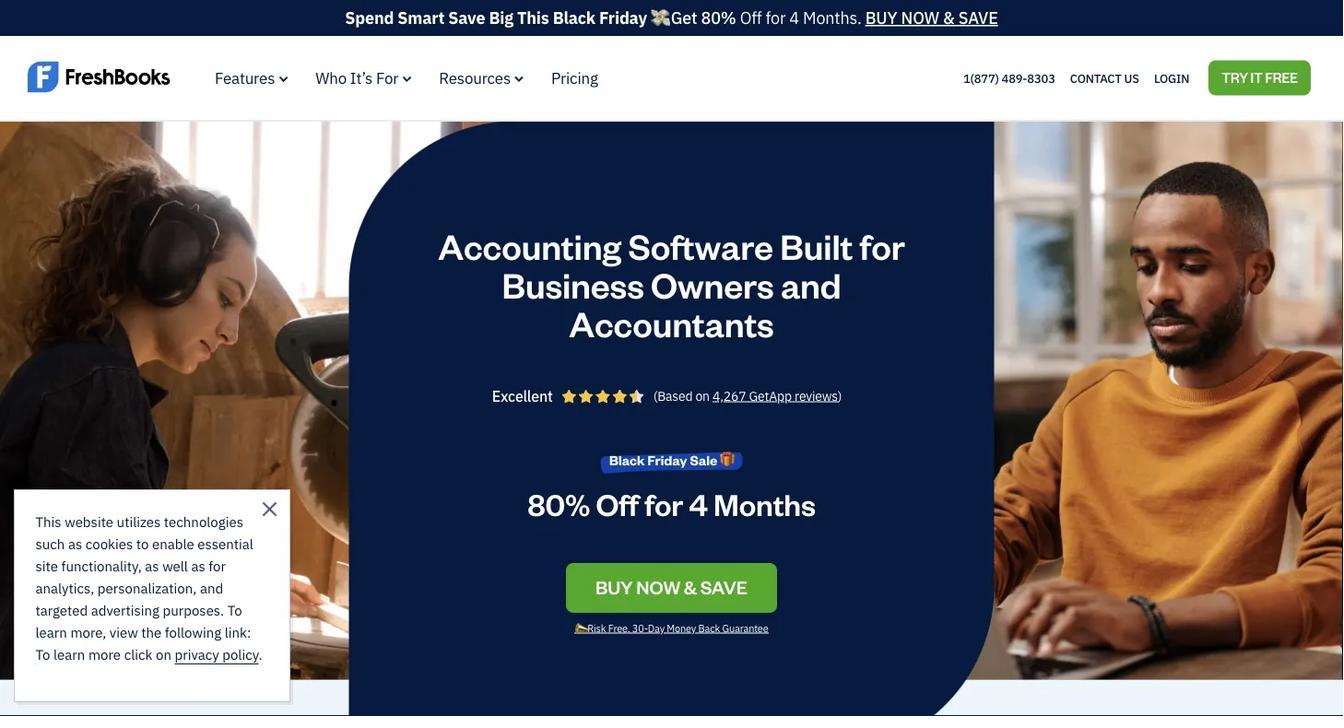 Task type: vqa. For each thing, say whether or not it's contained in the screenshot.
talk to a specialist link
no



Task type: locate. For each thing, give the bounding box(es) containing it.
1 vertical spatial save
[[701, 575, 748, 599]]

0 vertical spatial buy now & save link
[[866, 7, 998, 29]]

for down essential
[[209, 558, 226, 575]]

this
[[517, 7, 549, 29], [36, 513, 61, 531]]

getapp
[[749, 387, 792, 405]]

for inside accounting software built for business owners and accountants
[[860, 223, 905, 268]]

0 horizontal spatial and
[[200, 580, 223, 598]]

this right big
[[517, 7, 549, 29]]

0 horizontal spatial 4
[[689, 484, 708, 524]]

privacy policy link
[[36, 646, 262, 665]]

0 vertical spatial &
[[944, 7, 955, 29]]

spend
[[345, 7, 394, 29]]

4
[[790, 7, 800, 29], [689, 484, 708, 524]]

1 vertical spatial this
[[36, 513, 61, 531]]

site
[[36, 558, 58, 575]]

to
[[136, 535, 149, 553]]

1 horizontal spatial &
[[944, 7, 955, 29]]

1 horizontal spatial and
[[781, 262, 842, 307]]

get
[[671, 7, 698, 29]]

0 horizontal spatial &
[[684, 575, 697, 599]]

policy
[[222, 646, 259, 664]]

0 vertical spatial off
[[740, 7, 762, 29]]

targeted
[[36, 602, 88, 620]]

1 vertical spatial off
[[596, 484, 639, 524]]

big
[[489, 7, 514, 29]]

off right get
[[740, 7, 762, 29]]

this up such
[[36, 513, 61, 531]]

save up back
[[701, 575, 748, 599]]

dialog
[[0, 0, 1344, 717]]

80%
[[701, 7, 736, 29], [528, 484, 590, 524]]

1(877)
[[964, 70, 999, 86]]

0 horizontal spatial this
[[36, 513, 61, 531]]

80% off for 4 months
[[528, 484, 816, 524]]

enable
[[152, 535, 194, 553]]

resources link
[[439, 68, 524, 88]]

1 horizontal spatial as
[[145, 558, 159, 575]]

4 left months.
[[790, 7, 800, 29]]

📣 risk free. 30-day money back guarantee link
[[568, 621, 776, 649]]

1 horizontal spatial now
[[901, 7, 940, 29]]

try it free link
[[1209, 61, 1311, 96]]

1 horizontal spatial buy now & save link
[[866, 7, 998, 29]]

1 horizontal spatial buy
[[866, 7, 898, 29]]

and inside accounting software built for business owners and accountants
[[781, 262, 842, 307]]

features
[[215, 68, 275, 88]]

1 vertical spatial 4
[[689, 484, 708, 524]]

8303
[[1028, 70, 1056, 86]]

pricing link
[[552, 68, 598, 88]]

cookies
[[86, 535, 133, 553]]

reviews
[[795, 387, 838, 405]]

1 vertical spatial buy
[[596, 575, 633, 599]]

accounting software built for business owners and accountants
[[438, 223, 905, 346]]

0 vertical spatial this
[[517, 7, 549, 29]]

for
[[376, 68, 399, 88]]

day
[[648, 621, 665, 635]]

1 vertical spatial and
[[200, 580, 223, 598]]

months
[[714, 484, 816, 524]]

buy up free.
[[596, 575, 633, 599]]

as up personalization,
[[145, 558, 159, 575]]

buy right months.
[[866, 7, 898, 29]]

buy now & save
[[596, 575, 748, 599]]

months.
[[803, 7, 862, 29]]

save
[[959, 7, 998, 29], [701, 575, 748, 599]]

1 horizontal spatial 4
[[790, 7, 800, 29]]

0 vertical spatial 4
[[790, 7, 800, 29]]

off down the campaign label image
[[596, 484, 639, 524]]

4,267
[[713, 387, 746, 405]]

0 horizontal spatial 80%
[[528, 484, 590, 524]]

accounting
[[438, 223, 622, 268]]

pricing
[[552, 68, 598, 88]]

0 horizontal spatial buy now & save link
[[566, 563, 777, 613]]

freshbooks logo image
[[28, 60, 171, 95]]

1 vertical spatial &
[[684, 575, 697, 599]]

1 vertical spatial 80%
[[528, 484, 590, 524]]

for left months.
[[766, 7, 786, 29]]

for right built
[[860, 223, 905, 268]]

save up 1(877)
[[959, 7, 998, 29]]

well
[[162, 558, 188, 575]]

personalization,
[[98, 580, 197, 598]]

login
[[1155, 70, 1190, 86]]

now up the day
[[637, 575, 681, 599]]

money
[[667, 621, 696, 635]]

&
[[944, 7, 955, 29], [684, 575, 697, 599]]

now
[[901, 7, 940, 29], [637, 575, 681, 599]]

advertising
[[91, 602, 160, 620]]

0 vertical spatial 80%
[[701, 7, 736, 29]]

0 horizontal spatial off
[[596, 484, 639, 524]]

4 down the campaign label image
[[689, 484, 708, 524]]

owners
[[651, 262, 774, 307]]

0 vertical spatial buy
[[866, 7, 898, 29]]

functionality,
[[61, 558, 142, 575]]

resources
[[439, 68, 511, 88]]

buy now & save link up 📣 risk free. 30-day money back guarantee
[[566, 563, 777, 613]]

purposes.
[[163, 602, 224, 620]]

1 horizontal spatial save
[[959, 7, 998, 29]]

star rating image
[[562, 389, 644, 403]]

buy
[[866, 7, 898, 29], [596, 575, 633, 599]]

0 vertical spatial and
[[781, 262, 842, 307]]

for
[[766, 7, 786, 29], [860, 223, 905, 268], [645, 484, 684, 524], [209, 558, 226, 575]]

as right such
[[68, 535, 82, 553]]

learn
[[36, 624, 67, 642]]

smart
[[398, 7, 445, 29]]

for down the campaign label image
[[645, 484, 684, 524]]

buy now & save link up 1(877)
[[866, 7, 998, 29]]

0 horizontal spatial as
[[68, 535, 82, 553]]

off
[[740, 7, 762, 29], [596, 484, 639, 524]]

1 horizontal spatial this
[[517, 7, 549, 29]]

📣
[[575, 621, 585, 635]]

0 horizontal spatial buy
[[596, 575, 633, 599]]

guarantee
[[723, 621, 769, 635]]

0 horizontal spatial save
[[701, 575, 748, 599]]

for inside this website utilizes technologies such as cookies to enable essential site functionality, as well as for analytics, personalization, and targeted advertising purposes.
[[209, 558, 226, 575]]

1 vertical spatial now
[[637, 575, 681, 599]]

built
[[781, 223, 853, 268]]

as
[[68, 535, 82, 553], [145, 558, 159, 575], [191, 558, 205, 575]]

0 vertical spatial save
[[959, 7, 998, 29]]

privacy
[[175, 646, 219, 664]]

friday
[[600, 7, 647, 29]]

as right the well
[[191, 558, 205, 575]]

now right months.
[[901, 7, 940, 29]]

1 horizontal spatial off
[[740, 7, 762, 29]]



Task type: describe. For each thing, give the bounding box(es) containing it.
30-
[[633, 621, 648, 635]]

to learn more, view the following link:
[[36, 602, 251, 642]]

who it's for link
[[316, 68, 412, 88]]

view
[[110, 624, 138, 642]]

1(877) 489-8303 link
[[964, 70, 1056, 86]]

website
[[65, 513, 114, 531]]

on
[[696, 387, 710, 405]]

contact us link
[[1071, 66, 1140, 90]]

(based
[[654, 387, 693, 405]]

0 horizontal spatial now
[[637, 575, 681, 599]]

risk
[[588, 621, 606, 635]]

back
[[699, 621, 720, 635]]

)
[[838, 387, 842, 405]]

it
[[1251, 68, 1263, 86]]

essential
[[198, 535, 253, 553]]

link:
[[225, 624, 251, 642]]

0 vertical spatial now
[[901, 7, 940, 29]]

features link
[[215, 68, 288, 88]]

📣 risk free. 30-day money back guarantee
[[575, 621, 769, 635]]

us
[[1125, 70, 1140, 86]]

more,
[[70, 624, 106, 642]]

login link
[[1155, 66, 1190, 90]]

and inside this website utilizes technologies such as cookies to enable essential site functionality, as well as for analytics, personalization, and targeted advertising purposes.
[[200, 580, 223, 598]]

try it free
[[1222, 68, 1299, 86]]

software
[[628, 223, 774, 268]]

this inside this website utilizes technologies such as cookies to enable essential site functionality, as well as for analytics, personalization, and targeted advertising purposes.
[[36, 513, 61, 531]]

2 horizontal spatial as
[[191, 558, 205, 575]]

spend smart save big this black friday 💸 get 80% off for 4 months. buy now & save
[[345, 7, 998, 29]]

technologies
[[164, 513, 243, 531]]

who
[[316, 68, 347, 88]]

excellent
[[492, 387, 553, 406]]

privacy policy
[[175, 646, 259, 664]]

1(877) 489-8303
[[964, 70, 1056, 86]]

4,267 getapp reviews link
[[713, 387, 838, 405]]

free.
[[608, 621, 630, 635]]

utilizes
[[117, 513, 161, 531]]

it's
[[350, 68, 373, 88]]

489-
[[1002, 70, 1028, 86]]

black
[[553, 7, 596, 29]]

💸
[[651, 7, 667, 29]]

try
[[1222, 68, 1249, 86]]

such
[[36, 535, 65, 553]]

the
[[141, 624, 162, 642]]

contact
[[1071, 70, 1122, 86]]

(based on 4,267 getapp reviews )
[[654, 387, 842, 405]]

this website utilizes technologies such as cookies to enable essential site functionality, as well as for analytics, personalization, and targeted advertising purposes.
[[36, 513, 253, 620]]

who it's for
[[316, 68, 399, 88]]

to
[[228, 602, 242, 620]]

free
[[1266, 68, 1299, 86]]

save
[[448, 7, 485, 29]]

following
[[165, 624, 221, 642]]

contact us
[[1071, 70, 1140, 86]]

accountants
[[569, 300, 774, 346]]

1 vertical spatial buy now & save link
[[566, 563, 777, 613]]

analytics,
[[36, 580, 94, 598]]

business
[[502, 262, 644, 307]]

1 horizontal spatial 80%
[[701, 7, 736, 29]]

campaign label image
[[601, 446, 743, 475]]



